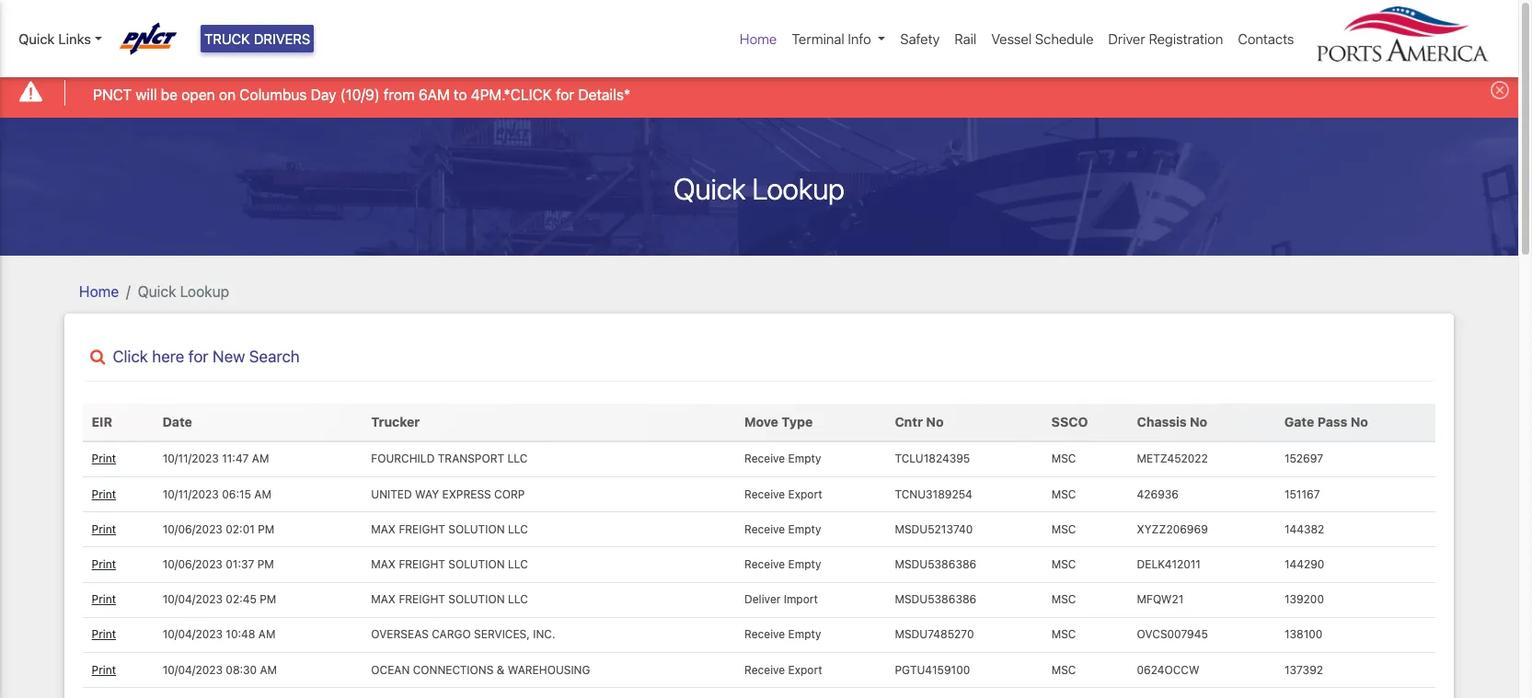 Task type: vqa. For each thing, say whether or not it's contained in the screenshot.
top "for"
yes



Task type: describe. For each thing, give the bounding box(es) containing it.
tclu1824395
[[895, 452, 971, 466]]

receive export for pgtu4159100
[[745, 663, 823, 677]]

am for 10/04/2023 08:30 am
[[260, 663, 277, 677]]

02:45
[[226, 593, 257, 607]]

date
[[163, 415, 192, 430]]

chassis
[[1138, 415, 1187, 430]]

152697
[[1285, 452, 1324, 466]]

msc for delk412011
[[1052, 558, 1077, 572]]

deliver import
[[745, 593, 818, 607]]

way
[[415, 488, 439, 501]]

for inside "pnct will be open on columbus day (10/9) from 6am to 4pm.*click for details*" link
[[556, 86, 575, 103]]

fourchild
[[371, 452, 435, 466]]

print link for 10/04/2023 10:48 am
[[92, 628, 116, 642]]

cargo
[[432, 628, 471, 642]]

10/06/2023 01:37 pm
[[163, 558, 274, 572]]

chassis no
[[1138, 415, 1208, 430]]

max for 10/06/2023 01:37 pm
[[371, 558, 396, 572]]

contacts link
[[1231, 21, 1302, 57]]

freight for 10/04/2023 02:45 pm
[[399, 593, 446, 607]]

inc.
[[533, 628, 556, 642]]

truck drivers link
[[201, 25, 314, 53]]

rail
[[955, 30, 977, 47]]

type
[[782, 415, 813, 430]]

print for 10/11/2023 11:47 am
[[92, 452, 116, 466]]

links
[[58, 30, 91, 47]]

quick links link
[[18, 28, 102, 49]]

freight for 10/06/2023 01:37 pm
[[399, 558, 446, 572]]

services,
[[474, 628, 530, 642]]

01:37
[[226, 558, 254, 572]]

pm for 10/04/2023 02:45 pm
[[260, 593, 277, 607]]

day
[[311, 86, 337, 103]]

click here for new search link
[[83, 347, 1436, 366]]

tcnu3189254
[[895, 488, 973, 501]]

llc for 10/04/2023 02:45 pm
[[508, 593, 528, 607]]

empty for tclu1824395
[[789, 452, 822, 466]]

vessel schedule link
[[984, 21, 1102, 57]]

msc for 426936
[[1052, 488, 1077, 501]]

144382
[[1285, 523, 1325, 537]]

max freight solution llc for 10/06/2023 02:01 pm
[[371, 523, 528, 537]]

eir
[[92, 415, 112, 430]]

warehousing
[[508, 663, 591, 677]]

11:47
[[222, 452, 249, 466]]

1 vertical spatial home
[[79, 283, 119, 300]]

0 horizontal spatial lookup
[[180, 283, 229, 300]]

151167
[[1285, 488, 1321, 501]]

06:15
[[222, 488, 251, 501]]

print link for 10/11/2023 06:15 am
[[92, 488, 116, 501]]

express
[[442, 488, 491, 501]]

united
[[371, 488, 412, 501]]

max freight solution llc for 10/04/2023 02:45 pm
[[371, 593, 528, 607]]

safety link
[[893, 21, 948, 57]]

ocean
[[371, 663, 410, 677]]

am for 10/11/2023 11:47 am
[[252, 452, 269, 466]]

10/06/2023 02:01 pm
[[163, 523, 275, 537]]

msdu7485270
[[895, 628, 975, 642]]

columbus
[[240, 86, 307, 103]]

1 llc from the top
[[508, 452, 528, 466]]

08:30
[[226, 663, 257, 677]]

print for 10/11/2023 06:15 am
[[92, 488, 116, 501]]

2 vertical spatial quick
[[138, 283, 176, 300]]

search
[[249, 347, 300, 366]]

new
[[213, 347, 245, 366]]

from
[[384, 86, 415, 103]]

search image
[[90, 349, 105, 366]]

10/04/2023 10:48 am
[[163, 628, 276, 642]]

max freight solution llc for 10/06/2023 01:37 pm
[[371, 558, 528, 572]]

receive empty for tclu1824395
[[745, 452, 822, 466]]

print for 10/04/2023 10:48 am
[[92, 628, 116, 642]]

msc for mfqw21
[[1052, 593, 1077, 607]]

close image
[[1492, 81, 1510, 100]]

details*
[[578, 86, 631, 103]]

1 horizontal spatial lookup
[[753, 171, 845, 206]]

ovcs007945
[[1138, 628, 1209, 642]]

transport
[[438, 452, 505, 466]]

receive export for tcnu3189254
[[745, 488, 823, 501]]

receive empty for msdu5213740
[[745, 523, 822, 537]]

print link for 10/06/2023 02:01 pm
[[92, 523, 116, 537]]

139200
[[1285, 593, 1325, 607]]

receive for msdu7485270
[[745, 628, 786, 642]]

msc for 0624occw
[[1052, 663, 1077, 677]]

terminal info link
[[785, 21, 893, 57]]

overseas
[[371, 628, 429, 642]]

pass
[[1318, 415, 1348, 430]]

vessel
[[992, 30, 1032, 47]]

gate
[[1285, 415, 1315, 430]]

138100
[[1285, 628, 1323, 642]]

gate pass no
[[1285, 415, 1369, 430]]

137392
[[1285, 663, 1324, 677]]

will
[[136, 86, 157, 103]]

10/11/2023 06:15 am
[[163, 488, 272, 501]]

metz452022
[[1138, 452, 1209, 466]]

here
[[152, 347, 184, 366]]

drivers
[[254, 30, 311, 47]]

to
[[454, 86, 467, 103]]

trucker
[[371, 415, 420, 430]]

max for 10/06/2023 02:01 pm
[[371, 523, 396, 537]]

no for chassis no
[[1191, 415, 1208, 430]]

&
[[497, 663, 505, 677]]

pm for 10/06/2023 02:01 pm
[[258, 523, 275, 537]]

10/04/2023 02:45 pm
[[163, 593, 277, 607]]

receive for pgtu4159100
[[745, 663, 786, 677]]



Task type: locate. For each thing, give the bounding box(es) containing it.
1 no from the left
[[927, 415, 944, 430]]

0 vertical spatial lookup
[[753, 171, 845, 206]]

6 receive from the top
[[745, 663, 786, 677]]

ocean connections & warehousing
[[371, 663, 591, 677]]

pnct will be open on columbus day (10/9) from 6am to 4pm.*click for details* link
[[93, 83, 631, 106]]

1 print from the top
[[92, 452, 116, 466]]

10/11/2023 11:47 am
[[163, 452, 269, 466]]

0 vertical spatial 10/06/2023
[[163, 523, 223, 537]]

print link for 10/04/2023 08:30 am
[[92, 663, 116, 677]]

pnct will be open on columbus day (10/9) from 6am to 4pm.*click for details*
[[93, 86, 631, 103]]

solution for 10/06/2023 01:37 pm
[[449, 558, 505, 572]]

xyzz206969
[[1138, 523, 1209, 537]]

solution for 10/06/2023 02:01 pm
[[449, 523, 505, 537]]

0 vertical spatial home
[[740, 30, 777, 47]]

1 vertical spatial max freight solution llc
[[371, 558, 528, 572]]

am
[[252, 452, 269, 466], [254, 488, 272, 501], [259, 628, 276, 642], [260, 663, 277, 677]]

10/06/2023 for 10/06/2023 01:37 pm
[[163, 558, 223, 572]]

10/04/2023 for 10/04/2023 10:48 am
[[163, 628, 223, 642]]

no right chassis
[[1191, 415, 1208, 430]]

0 vertical spatial quick lookup
[[674, 171, 845, 206]]

(10/9)
[[340, 86, 380, 103]]

print link for 10/04/2023 02:45 pm
[[92, 593, 116, 607]]

2 10/11/2023 from the top
[[163, 488, 219, 501]]

1 vertical spatial home link
[[79, 283, 119, 300]]

ssco
[[1052, 415, 1089, 430]]

1 vertical spatial receive export
[[745, 663, 823, 677]]

1 vertical spatial freight
[[399, 558, 446, 572]]

empty for msdu7485270
[[789, 628, 822, 642]]

rail link
[[948, 21, 984, 57]]

3 no from the left
[[1351, 415, 1369, 430]]

10/06/2023 down 10/06/2023 02:01 pm
[[163, 558, 223, 572]]

export for tcnu3189254
[[789, 488, 823, 501]]

deliver
[[745, 593, 781, 607]]

1 vertical spatial 10/06/2023
[[163, 558, 223, 572]]

receive export down 'move type' at bottom
[[745, 488, 823, 501]]

receive for msdu5213740
[[745, 523, 786, 537]]

7 print from the top
[[92, 663, 116, 677]]

move type
[[745, 415, 813, 430]]

print for 10/04/2023 08:30 am
[[92, 663, 116, 677]]

receive empty
[[745, 452, 822, 466], [745, 523, 822, 537], [745, 558, 822, 572], [745, 628, 822, 642]]

0 vertical spatial freight
[[399, 523, 446, 537]]

export down import
[[789, 663, 823, 677]]

max for 10/04/2023 02:45 pm
[[371, 593, 396, 607]]

0 horizontal spatial quick lookup
[[138, 283, 229, 300]]

am for 10/11/2023 06:15 am
[[254, 488, 272, 501]]

0 vertical spatial receive export
[[745, 488, 823, 501]]

2 10/04/2023 from the top
[[163, 628, 223, 642]]

0 vertical spatial max
[[371, 523, 396, 537]]

llc for 10/06/2023 02:01 pm
[[508, 523, 528, 537]]

10/04/2023 for 10/04/2023 08:30 am
[[163, 663, 223, 677]]

2 vertical spatial max freight solution llc
[[371, 593, 528, 607]]

empty
[[789, 452, 822, 466], [789, 523, 822, 537], [789, 558, 822, 572], [789, 628, 822, 642]]

7 print link from the top
[[92, 663, 116, 677]]

driver registration link
[[1102, 21, 1231, 57]]

0 vertical spatial home link
[[733, 21, 785, 57]]

0 vertical spatial pm
[[258, 523, 275, 537]]

pm right 02:45
[[260, 593, 277, 607]]

1 print link from the top
[[92, 452, 116, 466]]

1 empty from the top
[[789, 452, 822, 466]]

3 print link from the top
[[92, 523, 116, 537]]

0 horizontal spatial home link
[[79, 283, 119, 300]]

quick lookup
[[674, 171, 845, 206], [138, 283, 229, 300]]

1 vertical spatial pm
[[257, 558, 274, 572]]

2 vertical spatial 10/04/2023
[[163, 663, 223, 677]]

home link up the search icon
[[79, 283, 119, 300]]

4 receive empty from the top
[[745, 628, 822, 642]]

6 msc from the top
[[1052, 628, 1077, 642]]

3 llc from the top
[[508, 558, 528, 572]]

1 vertical spatial 10/11/2023
[[163, 488, 219, 501]]

on
[[219, 86, 236, 103]]

3 max freight solution llc from the top
[[371, 593, 528, 607]]

export for pgtu4159100
[[789, 663, 823, 677]]

home up the search icon
[[79, 283, 119, 300]]

mfqw21
[[1138, 593, 1184, 607]]

2 receive from the top
[[745, 488, 786, 501]]

5 print from the top
[[92, 593, 116, 607]]

driver
[[1109, 30, 1146, 47]]

1 horizontal spatial home
[[740, 30, 777, 47]]

2 empty from the top
[[789, 523, 822, 537]]

home
[[740, 30, 777, 47], [79, 283, 119, 300]]

msc for xyzz206969
[[1052, 523, 1077, 537]]

1 max freight solution llc from the top
[[371, 523, 528, 537]]

10/11/2023 for 10/11/2023 06:15 am
[[163, 488, 219, 501]]

receive export down deliver import
[[745, 663, 823, 677]]

empty for msdu5213740
[[789, 523, 822, 537]]

0 horizontal spatial for
[[189, 347, 209, 366]]

quick
[[18, 30, 55, 47], [674, 171, 746, 206], [138, 283, 176, 300]]

4pm.*click
[[471, 86, 552, 103]]

3 receive empty from the top
[[745, 558, 822, 572]]

for inside click here for new search link
[[189, 347, 209, 366]]

registration
[[1149, 30, 1224, 47]]

3 receive from the top
[[745, 523, 786, 537]]

receive empty for msdu5386386
[[745, 558, 822, 572]]

0 vertical spatial msdu5386386
[[895, 558, 977, 572]]

vessel schedule
[[992, 30, 1094, 47]]

7 msc from the top
[[1052, 663, 1077, 677]]

10/04/2023 down 10/04/2023 02:45 pm
[[163, 628, 223, 642]]

0 vertical spatial solution
[[449, 523, 505, 537]]

426936
[[1138, 488, 1179, 501]]

msc for ovcs007945
[[1052, 628, 1077, 642]]

2 print link from the top
[[92, 488, 116, 501]]

driver registration
[[1109, 30, 1224, 47]]

no for cntr no
[[927, 415, 944, 430]]

msc for metz452022
[[1052, 452, 1077, 466]]

2 horizontal spatial quick
[[674, 171, 746, 206]]

solution
[[449, 523, 505, 537], [449, 558, 505, 572], [449, 593, 505, 607]]

2 max from the top
[[371, 558, 396, 572]]

print
[[92, 452, 116, 466], [92, 488, 116, 501], [92, 523, 116, 537], [92, 558, 116, 572], [92, 593, 116, 607], [92, 628, 116, 642], [92, 663, 116, 677]]

2 vertical spatial max
[[371, 593, 396, 607]]

print link for 10/06/2023 01:37 pm
[[92, 558, 116, 572]]

print for 10/06/2023 02:01 pm
[[92, 523, 116, 537]]

move
[[745, 415, 779, 430]]

3 solution from the top
[[449, 593, 505, 607]]

receive export
[[745, 488, 823, 501], [745, 663, 823, 677]]

5 msc from the top
[[1052, 593, 1077, 607]]

2 receive empty from the top
[[745, 523, 822, 537]]

3 msc from the top
[[1052, 523, 1077, 537]]

1 vertical spatial for
[[189, 347, 209, 366]]

10/11/2023 down date on the bottom of the page
[[163, 452, 219, 466]]

home link up pnct will be open on columbus day (10/9) from 6am to 4pm.*click for details* "alert"
[[733, 21, 785, 57]]

144290
[[1285, 558, 1325, 572]]

0624occw
[[1138, 663, 1200, 677]]

am right '11:47'
[[252, 452, 269, 466]]

1 freight from the top
[[399, 523, 446, 537]]

3 empty from the top
[[789, 558, 822, 572]]

5 receive from the top
[[745, 628, 786, 642]]

6am
[[419, 86, 450, 103]]

receive for msdu5386386
[[745, 558, 786, 572]]

click here for new search
[[113, 347, 300, 366]]

1 receive from the top
[[745, 452, 786, 466]]

2 export from the top
[[789, 663, 823, 677]]

2 receive export from the top
[[745, 663, 823, 677]]

2 solution from the top
[[449, 558, 505, 572]]

1 msc from the top
[[1052, 452, 1077, 466]]

pm for 10/06/2023 01:37 pm
[[257, 558, 274, 572]]

4 print link from the top
[[92, 558, 116, 572]]

click
[[113, 347, 148, 366]]

solution for 10/04/2023 02:45 pm
[[449, 593, 505, 607]]

print for 10/04/2023 02:45 pm
[[92, 593, 116, 607]]

2 msdu5386386 from the top
[[895, 593, 977, 607]]

empty for msdu5386386
[[789, 558, 822, 572]]

10/06/2023 for 10/06/2023 02:01 pm
[[163, 523, 223, 537]]

united way express corp
[[371, 488, 525, 501]]

for left details*
[[556, 86, 575, 103]]

1 horizontal spatial no
[[1191, 415, 1208, 430]]

6 print link from the top
[[92, 628, 116, 642]]

0 horizontal spatial no
[[927, 415, 944, 430]]

1 horizontal spatial quick lookup
[[674, 171, 845, 206]]

4 msc from the top
[[1052, 558, 1077, 572]]

10:48
[[226, 628, 255, 642]]

be
[[161, 86, 178, 103]]

pnct will be open on columbus day (10/9) from 6am to 4pm.*click for details* alert
[[0, 68, 1519, 117]]

pnct
[[93, 86, 132, 103]]

1 export from the top
[[789, 488, 823, 501]]

10/11/2023 for 10/11/2023 11:47 am
[[163, 452, 219, 466]]

llc
[[508, 452, 528, 466], [508, 523, 528, 537], [508, 558, 528, 572], [508, 593, 528, 607]]

2 freight from the top
[[399, 558, 446, 572]]

terminal info
[[792, 30, 872, 47]]

truck
[[204, 30, 250, 47]]

0 horizontal spatial quick
[[18, 30, 55, 47]]

4 print from the top
[[92, 558, 116, 572]]

1 receive empty from the top
[[745, 452, 822, 466]]

1 10/06/2023 from the top
[[163, 523, 223, 537]]

0 vertical spatial max freight solution llc
[[371, 523, 528, 537]]

1 vertical spatial quick lookup
[[138, 283, 229, 300]]

1 receive export from the top
[[745, 488, 823, 501]]

0 vertical spatial for
[[556, 86, 575, 103]]

truck drivers
[[204, 30, 311, 47]]

1 vertical spatial export
[[789, 663, 823, 677]]

no
[[927, 415, 944, 430], [1191, 415, 1208, 430], [1351, 415, 1369, 430]]

schedule
[[1036, 30, 1094, 47]]

1 vertical spatial solution
[[449, 558, 505, 572]]

0 horizontal spatial home
[[79, 283, 119, 300]]

info
[[848, 30, 872, 47]]

1 msdu5386386 from the top
[[895, 558, 977, 572]]

am right the 06:15 at the bottom of page
[[254, 488, 272, 501]]

2 max freight solution llc from the top
[[371, 558, 528, 572]]

3 max from the top
[[371, 593, 396, 607]]

1 vertical spatial max
[[371, 558, 396, 572]]

02:01
[[226, 523, 255, 537]]

4 llc from the top
[[508, 593, 528, 607]]

2 no from the left
[[1191, 415, 1208, 430]]

no right cntr
[[927, 415, 944, 430]]

0 vertical spatial 10/11/2023
[[163, 452, 219, 466]]

10/06/2023 down 10/11/2023 06:15 am
[[163, 523, 223, 537]]

3 freight from the top
[[399, 593, 446, 607]]

2 vertical spatial freight
[[399, 593, 446, 607]]

pm right "02:01"
[[258, 523, 275, 537]]

1 vertical spatial lookup
[[180, 283, 229, 300]]

msdu5386386 for deliver import
[[895, 593, 977, 607]]

2 vertical spatial solution
[[449, 593, 505, 607]]

2 llc from the top
[[508, 523, 528, 537]]

terminal
[[792, 30, 845, 47]]

no right pass
[[1351, 415, 1369, 430]]

am right 10:48
[[259, 628, 276, 642]]

pm right 01:37
[[257, 558, 274, 572]]

cntr no
[[895, 415, 944, 430]]

1 horizontal spatial for
[[556, 86, 575, 103]]

10/11/2023 down 10/11/2023 11:47 am
[[163, 488, 219, 501]]

1 max from the top
[[371, 523, 396, 537]]

2 print from the top
[[92, 488, 116, 501]]

home link
[[733, 21, 785, 57], [79, 283, 119, 300]]

pgtu4159100
[[895, 663, 971, 677]]

connections
[[413, 663, 494, 677]]

10/04/2023 down 10/04/2023 10:48 am at the bottom left of the page
[[163, 663, 223, 677]]

corp
[[494, 488, 525, 501]]

msdu5386386
[[895, 558, 977, 572], [895, 593, 977, 607]]

msdu5213740
[[895, 523, 973, 537]]

for right here
[[189, 347, 209, 366]]

0 vertical spatial export
[[789, 488, 823, 501]]

1 vertical spatial quick
[[674, 171, 746, 206]]

3 10/04/2023 from the top
[[163, 663, 223, 677]]

3 print from the top
[[92, 523, 116, 537]]

1 horizontal spatial home link
[[733, 21, 785, 57]]

1 10/04/2023 from the top
[[163, 593, 223, 607]]

2 horizontal spatial no
[[1351, 415, 1369, 430]]

1 vertical spatial 10/04/2023
[[163, 628, 223, 642]]

msdu5386386 down msdu5213740
[[895, 558, 977, 572]]

llc for 10/06/2023 01:37 pm
[[508, 558, 528, 572]]

am for 10/04/2023 10:48 am
[[259, 628, 276, 642]]

4 receive from the top
[[745, 558, 786, 572]]

safety
[[901, 30, 940, 47]]

1 solution from the top
[[449, 523, 505, 537]]

print for 10/06/2023 01:37 pm
[[92, 558, 116, 572]]

am right 08:30
[[260, 663, 277, 677]]

receive for tclu1824395
[[745, 452, 786, 466]]

msdu5386386 for receive empty
[[895, 558, 977, 572]]

receive for tcnu3189254
[[745, 488, 786, 501]]

msdu5386386 up the msdu7485270
[[895, 593, 977, 607]]

6 print from the top
[[92, 628, 116, 642]]

home up pnct will be open on columbus day (10/9) from 6am to 4pm.*click for details* "alert"
[[740, 30, 777, 47]]

open
[[182, 86, 215, 103]]

1 10/11/2023 from the top
[[163, 452, 219, 466]]

5 print link from the top
[[92, 593, 116, 607]]

contacts
[[1239, 30, 1295, 47]]

0 vertical spatial 10/04/2023
[[163, 593, 223, 607]]

1 horizontal spatial quick
[[138, 283, 176, 300]]

export down type
[[789, 488, 823, 501]]

receive empty for msdu7485270
[[745, 628, 822, 642]]

10/04/2023 for 10/04/2023 02:45 pm
[[163, 593, 223, 607]]

4 empty from the top
[[789, 628, 822, 642]]

quick links
[[18, 30, 91, 47]]

1 vertical spatial msdu5386386
[[895, 593, 977, 607]]

2 msc from the top
[[1052, 488, 1077, 501]]

10/04/2023 down the 10/06/2023 01:37 pm
[[163, 593, 223, 607]]

0 vertical spatial quick
[[18, 30, 55, 47]]

fourchild transport llc
[[371, 452, 528, 466]]

10/04/2023 08:30 am
[[163, 663, 277, 677]]

import
[[784, 593, 818, 607]]

2 vertical spatial pm
[[260, 593, 277, 607]]

print link for 10/11/2023 11:47 am
[[92, 452, 116, 466]]

2 10/06/2023 from the top
[[163, 558, 223, 572]]

delk412011
[[1138, 558, 1201, 572]]

cntr
[[895, 415, 923, 430]]

freight for 10/06/2023 02:01 pm
[[399, 523, 446, 537]]



